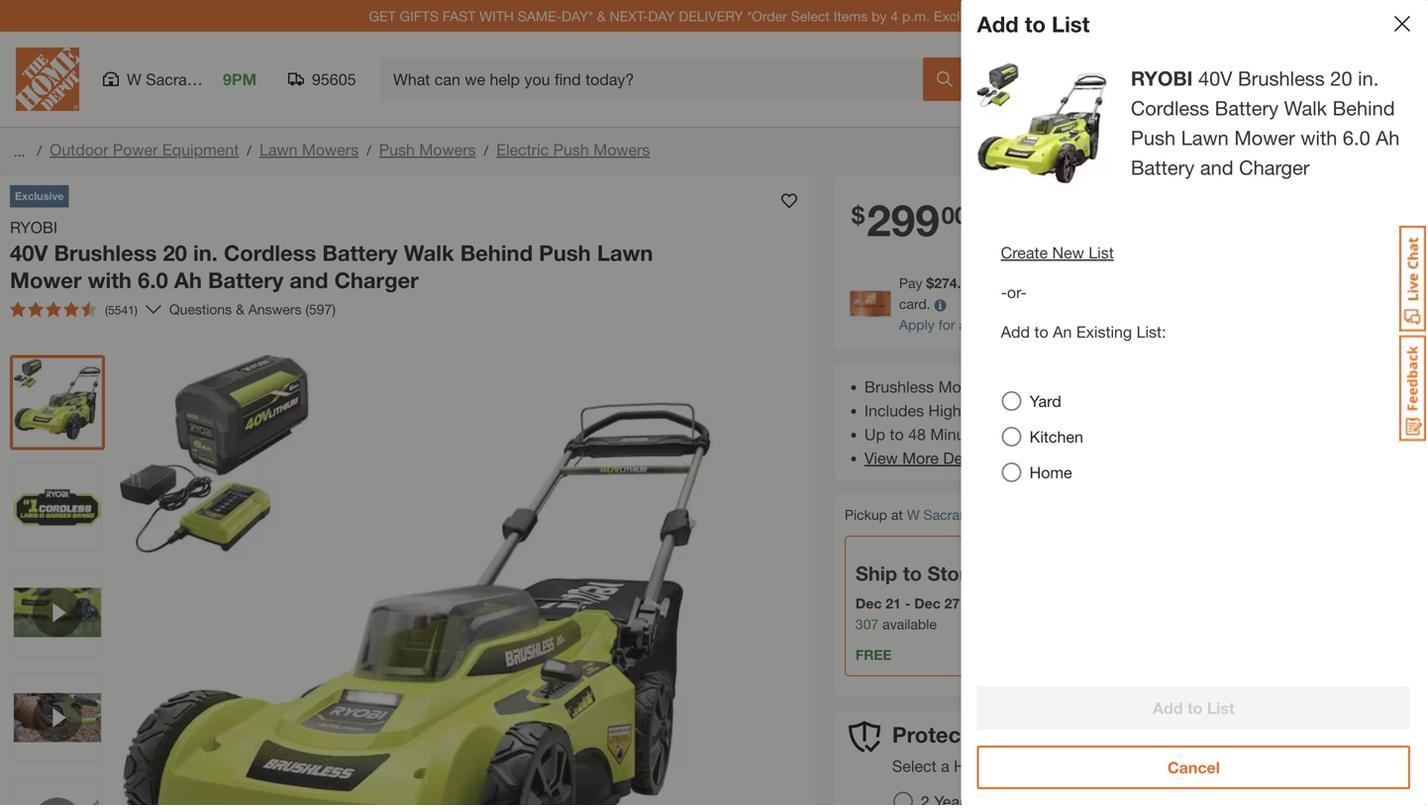 Task type: locate. For each thing, give the bounding box(es) containing it.
model right 310197759 at the top
[[1159, 140, 1192, 153]]

ryobi
[[1131, 66, 1193, 90], [10, 218, 57, 237]]

40v down ryobi link
[[10, 240, 48, 266]]

w right at
[[907, 506, 920, 523]]

1 horizontal spatial 20
[[1330, 66, 1352, 90]]

lithium-
[[1047, 401, 1105, 420]]

2 horizontal spatial mowers
[[593, 140, 650, 159]]

$
[[852, 201, 865, 229], [926, 275, 934, 291], [1012, 275, 1020, 291]]

0 vertical spatial charger
[[1239, 155, 1310, 179]]

create new list button
[[1001, 241, 1114, 265]]

add for add to an existing list:
[[1001, 323, 1030, 341]]

& left answers
[[236, 301, 245, 317]]

apply now image
[[850, 291, 899, 317]]

power up previous
[[1253, 377, 1298, 396]]

0 horizontal spatial charger
[[334, 267, 419, 293]]

1 horizontal spatial and
[[1154, 377, 1181, 396]]

/ left electric
[[484, 142, 488, 158]]

store inside ship to store dec 21 - dec 27 307 available
[[927, 561, 978, 585]]

questions
[[169, 301, 232, 317]]

6.0 up (5541) link
[[138, 267, 168, 293]]

2 horizontal spatial $
[[1012, 275, 1020, 291]]

20 up questions
[[163, 240, 187, 266]]

purchase
[[1195, 275, 1253, 291]]

mower up 4.5 stars image
[[10, 267, 82, 293]]

1 vertical spatial 20
[[163, 240, 187, 266]]

delivery
[[679, 8, 743, 24]]

2 # from the left
[[1195, 140, 1202, 153]]

power inside ... / outdoor power equipment / lawn mowers / push mowers / electric push mowers
[[113, 140, 158, 159]]

ah up questions
[[174, 267, 202, 293]]

lawn inside 40v brushless 20 in. cordless battery walk behind push lawn mower with 6.0 ah battery and charger
[[1181, 126, 1229, 150]]

0 horizontal spatial -
[[905, 595, 910, 611]]

in. up questions
[[193, 240, 218, 266]]

to right ship
[[903, 561, 922, 585]]

1 horizontal spatial in.
[[1358, 66, 1379, 90]]

cordless up answers
[[224, 240, 316, 266]]

0 horizontal spatial $
[[852, 201, 865, 229]]

... / outdoor power equipment / lawn mowers / push mowers / electric push mowers
[[10, 140, 650, 159]]

40v left me button
[[1198, 66, 1232, 90]]

add to list image
[[781, 193, 797, 209]]

0 horizontal spatial store
[[927, 561, 978, 585]]

answers
[[248, 301, 301, 317]]

to left an
[[1034, 323, 1048, 341]]

battery up questions & answers (597)
[[208, 267, 283, 293]]

... button
[[10, 138, 29, 165]]

day
[[648, 8, 675, 24]]

1 vertical spatial 40v
[[10, 240, 48, 266]]

6318346414112 image
[[14, 674, 101, 761]]

w sacramento 9pm
[[127, 70, 257, 89]]

6.0 inside 40v brushless 20 in. cordless battery walk behind push lawn mower with 6.0 ah battery and charger
[[1343, 126, 1370, 150]]

0 horizontal spatial w
[[127, 70, 141, 89]]

a inside your total qualifying purchase upon opening a new card.
[[1346, 275, 1353, 291]]

gifts
[[400, 8, 439, 24]]

power inside brushless motor for increased run time and gas-like power includes higher capacity lithium-ion battery than previous model up to 48 minutes of runtime per charge view more details
[[1253, 377, 1298, 396]]

to
[[1025, 11, 1046, 37], [1034, 323, 1048, 341], [890, 425, 904, 444], [903, 561, 922, 585]]

store up 27
[[927, 561, 978, 585]]

sacramento up equipment
[[146, 70, 232, 89]]

cordless up 310197759 at the top
[[1131, 96, 1209, 120]]

1 horizontal spatial mowers
[[419, 140, 476, 159]]

mowers down what can we help you find today? search field
[[593, 140, 650, 159]]

protect
[[892, 721, 968, 747]]

1 vertical spatial with
[[88, 267, 132, 293]]

1 horizontal spatial lawn
[[597, 240, 653, 266]]

your
[[1070, 275, 1097, 291]]

and down internet # 310197759 model # ry401110 store sku # 1004520192
[[1200, 155, 1233, 179]]

brushless up "includes"
[[864, 377, 934, 396]]

# right sku
[[1327, 140, 1334, 153]]

push
[[1131, 126, 1176, 150], [379, 140, 415, 159], [553, 140, 589, 159], [539, 240, 591, 266]]

mowers left electric
[[419, 140, 476, 159]]

0 horizontal spatial with
[[88, 267, 132, 293]]

0 horizontal spatial walk
[[404, 240, 454, 266]]

gas-
[[1185, 377, 1220, 396]]

1 horizontal spatial charger
[[1239, 155, 1310, 179]]

feedback link image
[[1399, 335, 1426, 442]]

new
[[1357, 275, 1383, 291]]

ah
[[1376, 126, 1400, 150], [174, 267, 202, 293]]

list inside button
[[1089, 243, 1114, 262]]

1 vertical spatial and
[[290, 267, 328, 293]]

1 horizontal spatial ryobi
[[1131, 66, 1193, 90]]

to inside ship to store dec 21 - dec 27 307 available
[[903, 561, 922, 585]]

95605
[[312, 70, 356, 89]]

0 horizontal spatial power
[[113, 140, 158, 159]]

0 vertical spatial cordless
[[1131, 96, 1209, 120]]

to left 48
[[890, 425, 904, 444]]

per
[[1073, 425, 1096, 444]]

2 horizontal spatial and
[[1200, 155, 1233, 179]]

1004520192
[[1337, 140, 1403, 153]]

dec
[[856, 595, 882, 611], [914, 595, 941, 611]]

1 vertical spatial depot
[[1001, 756, 1044, 775]]

0 horizontal spatial in.
[[193, 240, 218, 266]]

1 horizontal spatial cordless
[[1131, 96, 1209, 120]]

lawn mowers link
[[259, 140, 359, 159]]

depot inside the protect this item select a home depot protection plan by allstate for:
[[1001, 756, 1044, 775]]

brushless inside 40v brushless 20 in. cordless battery walk behind push lawn mower with 6.0 ah battery and charger
[[1238, 66, 1325, 90]]

close image
[[1394, 16, 1410, 32]]

3 / from the left
[[366, 142, 371, 158]]

0 vertical spatial depot
[[1011, 316, 1049, 333]]

1 vertical spatial select
[[892, 756, 936, 775]]

2 horizontal spatial lawn
[[1181, 126, 1229, 150]]

home
[[970, 316, 1007, 333], [1030, 463, 1072, 482], [954, 756, 996, 775]]

2 / from the left
[[247, 142, 251, 158]]

40v brushless 20 in. cordless battery walk behind push lawn mower with 6.0 ah battery and charger
[[1131, 66, 1400, 179]]

home down kitchen
[[1030, 463, 1072, 482]]

list right "new"
[[1089, 243, 1114, 262]]

a
[[1346, 275, 1353, 291], [959, 316, 966, 333], [941, 756, 949, 775]]

1 vertical spatial ah
[[174, 267, 202, 293]]

6.0 down cart
[[1343, 126, 1370, 150]]

0 horizontal spatial and
[[290, 267, 328, 293]]

0 vertical spatial ryobi
[[1131, 66, 1193, 90]]

(597)
[[305, 301, 336, 317]]

311084745_s01 image
[[14, 779, 101, 805]]

ryobi down "exclusive"
[[10, 218, 57, 237]]

sacramento down details
[[923, 506, 999, 523]]

charger down sku
[[1239, 155, 1310, 179]]

1 horizontal spatial for
[[985, 377, 1004, 396]]

card
[[1121, 316, 1151, 333]]

1 horizontal spatial brushless
[[864, 377, 934, 396]]

a down protect
[[941, 756, 949, 775]]

apply
[[899, 316, 935, 333]]

1 vertical spatial behind
[[460, 240, 533, 266]]

1 horizontal spatial by
[[1161, 756, 1178, 775]]

home down -or-
[[970, 316, 1007, 333]]

1 horizontal spatial &
[[597, 8, 606, 24]]

0 horizontal spatial by
[[872, 8, 887, 24]]

0 horizontal spatial ah
[[174, 267, 202, 293]]

to up shop all 'button'
[[1025, 11, 1046, 37]]

1 vertical spatial a
[[959, 316, 966, 333]]

2 horizontal spatial #
[[1327, 140, 1334, 153]]

0 vertical spatial brushless
[[1238, 66, 1325, 90]]

diy button
[[1165, 55, 1228, 103]]

select left items
[[791, 8, 830, 24]]

mowers
[[302, 140, 359, 159], [419, 140, 476, 159], [593, 140, 650, 159]]

1 vertical spatial sacramento
[[923, 506, 999, 523]]

0 vertical spatial with
[[1301, 126, 1337, 150]]

live chat image
[[1399, 226, 1426, 332]]

w
[[127, 70, 141, 89], [907, 506, 920, 523]]

310197759
[[1091, 140, 1151, 153]]

to for store
[[903, 561, 922, 585]]

add up shop all 'button'
[[977, 11, 1019, 37]]

store left sku
[[1268, 140, 1296, 153]]

and
[[1200, 155, 1233, 179], [290, 267, 328, 293], [1154, 377, 1181, 396]]

0 horizontal spatial dec
[[856, 595, 882, 611]]

view
[[864, 449, 898, 467]]

a down pay $ 274.00 after $ 25
[[959, 316, 966, 333]]

1 horizontal spatial walk
[[1284, 96, 1327, 120]]

info image
[[934, 299, 946, 311]]

push inside ryobi 40v brushless 20 in. cordless battery walk behind push lawn mower with 6.0 ah battery and charger
[[539, 240, 591, 266]]

push inside 40v brushless 20 in. cordless battery walk behind push lawn mower with 6.0 ah battery and charger
[[1131, 126, 1176, 150]]

by right the plan on the bottom of page
[[1161, 756, 1178, 775]]

cordless inside ryobi 40v brushless 20 in. cordless battery walk behind push lawn mower with 6.0 ah battery and charger
[[224, 240, 316, 266]]

more
[[902, 449, 939, 467]]

0 vertical spatial mower
[[1234, 126, 1295, 150]]

list
[[1052, 11, 1090, 37], [1089, 243, 1114, 262]]

0 vertical spatial ah
[[1376, 126, 1400, 150]]

# right internet
[[1081, 140, 1088, 153]]

mowers down 95605 at top
[[302, 140, 359, 159]]

0 vertical spatial 40v
[[1198, 66, 1232, 90]]

1 horizontal spatial model
[[1288, 401, 1332, 420]]

0 horizontal spatial mower
[[10, 267, 82, 293]]

0 vertical spatial select
[[791, 8, 830, 24]]

1 horizontal spatial power
[[1253, 377, 1298, 396]]

6120104656001 image
[[14, 569, 101, 656]]

by left 4
[[872, 8, 887, 24]]

behind
[[1333, 96, 1395, 120], [460, 240, 533, 266]]

2 horizontal spatial a
[[1346, 275, 1353, 291]]

& right day*
[[597, 8, 606, 24]]

higher
[[928, 401, 975, 420]]

6.0
[[1343, 126, 1370, 150], [138, 267, 168, 293]]

0 vertical spatial 6.0
[[1343, 126, 1370, 150]]

/
[[37, 142, 42, 158], [247, 142, 251, 158], [366, 142, 371, 158], [484, 142, 488, 158]]

total
[[1101, 275, 1128, 291]]

next-
[[610, 8, 648, 24]]

allstate
[[1183, 756, 1235, 775]]

- left 25
[[1001, 283, 1007, 302]]

and left gas- at the top right of the page
[[1154, 377, 1181, 396]]

0 horizontal spatial #
[[1081, 140, 1088, 153]]

battery down time
[[1131, 401, 1182, 420]]

1 horizontal spatial behind
[[1333, 96, 1395, 120]]

ah inside ryobi 40v brushless 20 in. cordless battery walk behind push lawn mower with 6.0 ah battery and charger
[[174, 267, 202, 293]]

/ right '...' on the top left of the page
[[37, 142, 42, 158]]

card.
[[899, 296, 930, 312]]

battery up (597)
[[322, 240, 398, 266]]

mower left sku
[[1234, 126, 1295, 150]]

1 vertical spatial in.
[[193, 240, 218, 266]]

home inside add to an existing list: option group
[[1030, 463, 1072, 482]]

home down this
[[954, 756, 996, 775]]

1 horizontal spatial with
[[1301, 126, 1337, 150]]

internet # 310197759 model # ry401110 store sku # 1004520192
[[1037, 140, 1403, 153]]

list for create new list
[[1089, 243, 1114, 262]]

like
[[1220, 377, 1249, 396]]

lawn
[[1181, 126, 1229, 150], [259, 140, 298, 159], [597, 240, 653, 266]]

1 vertical spatial for
[[985, 377, 1004, 396]]

1 vertical spatial mower
[[10, 267, 82, 293]]

25
[[1020, 275, 1035, 291]]

1 horizontal spatial 6.0
[[1343, 126, 1370, 150]]

to for an
[[1034, 323, 1048, 341]]

and up (597)
[[290, 267, 328, 293]]

ryobi inside ryobi 40v brushless 20 in. cordless battery walk behind push lawn mower with 6.0 ah battery and charger
[[10, 218, 57, 237]]

0 vertical spatial a
[[1346, 275, 1353, 291]]

motor
[[938, 377, 981, 396]]

1 vertical spatial list
[[1089, 243, 1114, 262]]

1 vertical spatial walk
[[404, 240, 454, 266]]

ryobi electric push mowers ry401110 64.0 image
[[14, 359, 101, 446]]

1 vertical spatial 6.0
[[138, 267, 168, 293]]

for up capacity at the right of the page
[[985, 377, 1004, 396]]

cart
[[1347, 84, 1377, 102]]

charger up (597)
[[334, 267, 419, 293]]

0 horizontal spatial brushless
[[54, 240, 157, 266]]

a inside the protect this item select a home depot protection plan by allstate for:
[[941, 756, 949, 775]]

behind inside 40v brushless 20 in. cordless battery walk behind push lawn mower with 6.0 ah battery and charger
[[1333, 96, 1395, 120]]

20 inside ryobi 40v brushless 20 in. cordless battery walk behind push lawn mower with 6.0 ah battery and charger
[[163, 240, 187, 266]]

with
[[479, 8, 514, 24]]

list for add to list
[[1052, 11, 1090, 37]]

select inside the protect this item select a home depot protection plan by allstate for:
[[892, 756, 936, 775]]

2 mowers from the left
[[419, 140, 476, 159]]

$ right pay
[[926, 275, 934, 291]]

# left "ry401110"
[[1195, 140, 1202, 153]]

model right previous
[[1288, 401, 1332, 420]]

ryobi up 310197759 at the top
[[1131, 66, 1193, 90]]

#
[[1081, 140, 1088, 153], [1195, 140, 1202, 153], [1327, 140, 1334, 153]]

20 inside 40v brushless 20 in. cordless battery walk behind push lawn mower with 6.0 ah battery and charger
[[1330, 66, 1352, 90]]

brushless up (5541)
[[54, 240, 157, 266]]

1 horizontal spatial sacramento
[[923, 506, 999, 523]]

add down or-
[[1001, 323, 1030, 341]]

battery inside brushless motor for increased run time and gas-like power includes higher capacity lithium-ion battery than previous model up to 48 minutes of runtime per charge view more details
[[1131, 401, 1182, 420]]

and inside brushless motor for increased run time and gas-like power includes higher capacity lithium-ion battery than previous model up to 48 minutes of runtime per charge view more details
[[1154, 377, 1181, 396]]

model inside brushless motor for increased run time and gas-like power includes higher capacity lithium-ion battery than previous model up to 48 minutes of runtime per charge view more details
[[1288, 401, 1332, 420]]

with inside ryobi 40v brushless 20 in. cordless battery walk behind push lawn mower with 6.0 ah battery and charger
[[88, 267, 132, 293]]

20 right me button
[[1330, 66, 1352, 90]]

in.
[[1358, 66, 1379, 90], [193, 240, 218, 266]]

1 horizontal spatial dec
[[914, 595, 941, 611]]

to for list
[[1025, 11, 1046, 37]]

internet
[[1037, 140, 1078, 153]]

(5541) button
[[2, 294, 145, 325]]

protection
[[1048, 756, 1121, 775]]

1 vertical spatial -
[[905, 595, 910, 611]]

0 horizontal spatial cordless
[[224, 240, 316, 266]]

1 vertical spatial add
[[1001, 323, 1030, 341]]

3 # from the left
[[1327, 140, 1334, 153]]

1 horizontal spatial 40v
[[1198, 66, 1232, 90]]

0 horizontal spatial for
[[938, 316, 955, 333]]

pickup at w sacramento
[[845, 506, 999, 523]]

select
[[791, 8, 830, 24], [892, 756, 936, 775]]

for down info image at right
[[938, 316, 955, 333]]

depot down item
[[1001, 756, 1044, 775]]

dec up 307
[[856, 595, 882, 611]]

0 vertical spatial power
[[113, 140, 158, 159]]

depot left an
[[1011, 316, 1049, 333]]

0 horizontal spatial sacramento
[[146, 70, 232, 89]]

dec left 27
[[914, 595, 941, 611]]

0 horizontal spatial a
[[941, 756, 949, 775]]

add
[[977, 11, 1019, 37], [1001, 323, 1030, 341]]

select down protect
[[892, 756, 936, 775]]

includes
[[864, 401, 924, 420]]

1 vertical spatial store
[[927, 561, 978, 585]]

brushless up sku
[[1238, 66, 1325, 90]]

list right apply.
[[1052, 11, 1090, 37]]

ion
[[1105, 401, 1127, 420]]

2 horizontal spatial brushless
[[1238, 66, 1325, 90]]

1 vertical spatial charger
[[334, 267, 419, 293]]

0 vertical spatial &
[[597, 8, 606, 24]]

p.m.
[[902, 8, 930, 24]]

brushless inside ryobi 40v brushless 20 in. cordless battery walk behind push lawn mower with 6.0 ah battery and charger
[[54, 240, 157, 266]]

a left new
[[1346, 275, 1353, 291]]

cordless inside 40v brushless 20 in. cordless battery walk behind push lawn mower with 6.0 ah battery and charger
[[1131, 96, 1209, 120]]

$ left 299
[[852, 201, 865, 229]]

1 horizontal spatial #
[[1195, 140, 1202, 153]]

/ right equipment
[[247, 142, 251, 158]]

0 vertical spatial by
[[872, 8, 887, 24]]

electric
[[496, 140, 549, 159]]

-or-
[[1001, 283, 1027, 302]]

0 vertical spatial 20
[[1330, 66, 1352, 90]]

0 horizontal spatial model
[[1159, 140, 1192, 153]]

0 horizontal spatial 6.0
[[138, 267, 168, 293]]

/ left push mowers link on the left of page
[[366, 142, 371, 158]]

ah down cart
[[1376, 126, 1400, 150]]

w up outdoor power equipment link
[[127, 70, 141, 89]]

1 # from the left
[[1081, 140, 1088, 153]]

in. up 1004520192 at the right
[[1358, 66, 1379, 90]]

- right 21
[[905, 595, 910, 611]]

by inside the protect this item select a home depot protection plan by allstate for:
[[1161, 756, 1178, 775]]

1 vertical spatial &
[[236, 301, 245, 317]]

power right outdoor at left
[[113, 140, 158, 159]]

2 vertical spatial and
[[1154, 377, 1181, 396]]

1 dec from the left
[[856, 595, 882, 611]]

add to an existing list: option group
[[994, 383, 1386, 490]]

0 horizontal spatial ryobi
[[10, 218, 57, 237]]

ryobi 40v brushless 20 in. cordless battery walk behind push lawn mower with 6.0 ah battery and charger
[[10, 218, 653, 293]]

1 horizontal spatial -
[[1001, 283, 1007, 302]]

0 vertical spatial store
[[1268, 140, 1296, 153]]

questions & answers (597)
[[169, 301, 336, 317]]

2 vertical spatial brushless
[[864, 377, 934, 396]]

$ right after
[[1012, 275, 1020, 291]]



Task type: vqa. For each thing, say whether or not it's contained in the screenshot.
'Width'
no



Task type: describe. For each thing, give the bounding box(es) containing it.
this
[[974, 721, 1018, 747]]

mower inside ryobi 40v brushless 20 in. cordless battery walk behind push lawn mower with 6.0 ah battery and charger
[[10, 267, 82, 293]]

for inside brushless motor for increased run time and gas-like power includes higher capacity lithium-ion battery than previous model up to 48 minutes of runtime per charge view more details
[[985, 377, 1004, 396]]

run
[[1082, 377, 1111, 396]]

your total qualifying purchase upon opening a new card.
[[899, 275, 1383, 312]]

ryobi link
[[10, 215, 65, 239]]

shop all
[[992, 84, 1052, 102]]

outdoor power equipment link
[[50, 140, 239, 159]]

exclusions
[[934, 8, 1000, 24]]

me
[[1272, 84, 1295, 102]]

up
[[864, 425, 885, 444]]

00
[[941, 201, 968, 229]]

apply for a home depot consumer card
[[899, 316, 1151, 333]]

push mowers link
[[379, 140, 476, 159]]

307
[[856, 616, 879, 632]]

ryobi for ryobi 40v brushless 20 in. cordless battery walk behind push lawn mower with 6.0 ah battery and charger
[[10, 218, 57, 237]]

walk inside ryobi 40v brushless 20 in. cordless battery walk behind push lawn mower with 6.0 ah battery and charger
[[404, 240, 454, 266]]

What can we help you find today? search field
[[393, 58, 922, 100]]

same-
[[518, 8, 562, 24]]

yard
[[1030, 392, 1061, 411]]

an
[[1053, 323, 1072, 341]]

walk inside 40v brushless 20 in. cordless battery walk behind push lawn mower with 6.0 ah battery and charger
[[1284, 96, 1327, 120]]

299
[[867, 194, 939, 245]]

create
[[1001, 243, 1048, 262]]

4.5 stars image
[[10, 302, 97, 317]]

$ 299 00
[[852, 194, 968, 245]]

40v inside 40v brushless 20 in. cordless battery walk behind push lawn mower with 6.0 ah battery and charger
[[1198, 66, 1232, 90]]

behind inside ryobi 40v brushless 20 in. cordless battery walk behind push lawn mower with 6.0 ah battery and charger
[[460, 240, 533, 266]]

in. inside ryobi 40v brushless 20 in. cordless battery walk behind push lawn mower with 6.0 ah battery and charger
[[193, 240, 218, 266]]

lawn inside ... / outdoor power equipment / lawn mowers / push mowers / electric push mowers
[[259, 140, 298, 159]]

plan
[[1125, 756, 1157, 775]]

list:
[[1136, 323, 1166, 341]]

0 vertical spatial for
[[938, 316, 955, 333]]

details
[[943, 449, 991, 467]]

kitchen
[[1030, 428, 1083, 446]]

shop all button
[[990, 55, 1054, 103]]

charger inside ryobi 40v brushless 20 in. cordless battery walk behind push lawn mower with 6.0 ah battery and charger
[[334, 267, 419, 293]]

...
[[14, 143, 25, 159]]

- inside ship to store dec 21 - dec 27 307 available
[[905, 595, 910, 611]]

1 horizontal spatial store
[[1268, 140, 1296, 153]]

brushless motor for increased run time and gas-like power includes higher capacity lithium-ion battery than previous model up to 48 minutes of runtime per charge view more details
[[864, 377, 1332, 467]]

pay $ 274.00 after $ 25
[[899, 275, 1035, 291]]

$ inside '$ 299 00'
[[852, 201, 865, 229]]

battery down 310197759 at the top
[[1131, 155, 1195, 179]]

1 horizontal spatial w
[[907, 506, 920, 523]]

ah inside 40v brushless 20 in. cordless battery walk behind push lawn mower with 6.0 ah battery and charger
[[1376, 126, 1400, 150]]

shop
[[992, 84, 1030, 102]]

minutes
[[930, 425, 987, 444]]

2 dec from the left
[[914, 595, 941, 611]]

ryobi electric push mowers ry401110 e1.1 image
[[14, 464, 101, 551]]

outdoor
[[50, 140, 108, 159]]

0 vertical spatial model
[[1159, 140, 1192, 153]]

add for add to list
[[977, 11, 1019, 37]]

exclusive
[[15, 190, 64, 203]]

add to an existing list:
[[1001, 323, 1166, 341]]

6.0 inside ryobi 40v brushless 20 in. cordless battery walk behind push lawn mower with 6.0 ah battery and charger
[[138, 267, 168, 293]]

cart link
[[1340, 55, 1383, 103]]

1 horizontal spatial $
[[926, 275, 934, 291]]

increased
[[1009, 377, 1078, 396]]

previous
[[1222, 401, 1283, 420]]

40v brushless 20 in. cordless battery walk behind push lawn mower with 6.0 ah battery and charger image
[[977, 63, 1107, 193]]

the home depot logo image
[[16, 48, 79, 111]]

qualifying
[[1132, 275, 1192, 291]]

time
[[1115, 377, 1150, 396]]

than
[[1187, 401, 1218, 420]]

after
[[980, 275, 1008, 291]]

0 horizontal spatial select
[[791, 8, 830, 24]]

1 horizontal spatial a
[[959, 316, 966, 333]]

at
[[891, 506, 903, 523]]

in. inside 40v brushless 20 in. cordless battery walk behind push lawn mower with 6.0 ah battery and charger
[[1358, 66, 1379, 90]]

1 mowers from the left
[[302, 140, 359, 159]]

charge
[[1100, 425, 1151, 444]]

services
[[1079, 84, 1139, 102]]

0 vertical spatial sacramento
[[146, 70, 232, 89]]

services button
[[1077, 55, 1141, 103]]

274.00
[[934, 275, 976, 291]]

upon
[[1257, 275, 1288, 291]]

brushless inside brushless motor for increased run time and gas-like power includes higher capacity lithium-ion battery than previous model up to 48 minutes of runtime per charge view more details
[[864, 377, 934, 396]]

capacity
[[979, 401, 1042, 420]]

new
[[1052, 243, 1084, 262]]

runtime
[[1009, 425, 1068, 444]]

home inside the protect this item select a home depot protection plan by allstate for:
[[954, 756, 996, 775]]

*order
[[747, 8, 787, 24]]

0 vertical spatial -
[[1001, 283, 1007, 302]]

pickup
[[845, 506, 887, 523]]

lawn inside ryobi 40v brushless 20 in. cordless battery walk behind push lawn mower with 6.0 ah battery and charger
[[597, 240, 653, 266]]

apply for a home depot consumer card link
[[899, 316, 1151, 333]]

available
[[883, 616, 937, 632]]

fast
[[442, 8, 476, 24]]

ryobi for ryobi
[[1131, 66, 1193, 90]]

1 / from the left
[[37, 142, 42, 158]]

and inside 40v brushless 20 in. cordless battery walk behind push lawn mower with 6.0 ah battery and charger
[[1200, 155, 1233, 179]]

free
[[856, 646, 892, 663]]

electric push mowers link
[[496, 140, 650, 159]]

4
[[891, 8, 898, 24]]

0 vertical spatial home
[[970, 316, 1007, 333]]

or-
[[1007, 283, 1027, 302]]

0 horizontal spatial &
[[236, 301, 245, 317]]

battery up "ry401110"
[[1215, 96, 1279, 120]]

equipment
[[162, 140, 239, 159]]

3 mowers from the left
[[593, 140, 650, 159]]

existing
[[1076, 323, 1132, 341]]

48
[[908, 425, 926, 444]]

cancel button
[[977, 746, 1410, 789]]

charger inside 40v brushless 20 in. cordless battery walk behind push lawn mower with 6.0 ah battery and charger
[[1239, 155, 1310, 179]]

view more details link
[[864, 449, 991, 467]]

me button
[[1252, 55, 1315, 103]]

item
[[1024, 721, 1070, 747]]

mower inside 40v brushless 20 in. cordless battery walk behind push lawn mower with 6.0 ah battery and charger
[[1234, 126, 1295, 150]]

all
[[1034, 84, 1052, 102]]

opening
[[1292, 275, 1342, 291]]

21
[[886, 595, 901, 611]]

consumer
[[1053, 316, 1117, 333]]

ship to store dec 21 - dec 27 307 available
[[856, 561, 978, 632]]

ship
[[856, 561, 897, 585]]

to inside brushless motor for increased run time and gas-like power includes higher capacity lithium-ion battery than previous model up to 48 minutes of runtime per charge view more details
[[890, 425, 904, 444]]

4 / from the left
[[484, 142, 488, 158]]

day*
[[562, 8, 593, 24]]

diy
[[1184, 84, 1209, 102]]

40v inside ryobi 40v brushless 20 in. cordless battery walk behind push lawn mower with 6.0 ah battery and charger
[[10, 240, 48, 266]]

and inside ryobi 40v brushless 20 in. cordless battery walk behind push lawn mower with 6.0 ah battery and charger
[[290, 267, 328, 293]]

with inside 40v brushless 20 in. cordless battery walk behind push lawn mower with 6.0 ah battery and charger
[[1301, 126, 1337, 150]]

items
[[834, 8, 868, 24]]

w sacramento button
[[907, 506, 999, 523]]

cancel
[[1167, 758, 1220, 777]]

get
[[369, 8, 396, 24]]

protect this item select a home depot protection plan by allstate for:
[[892, 721, 1263, 775]]



